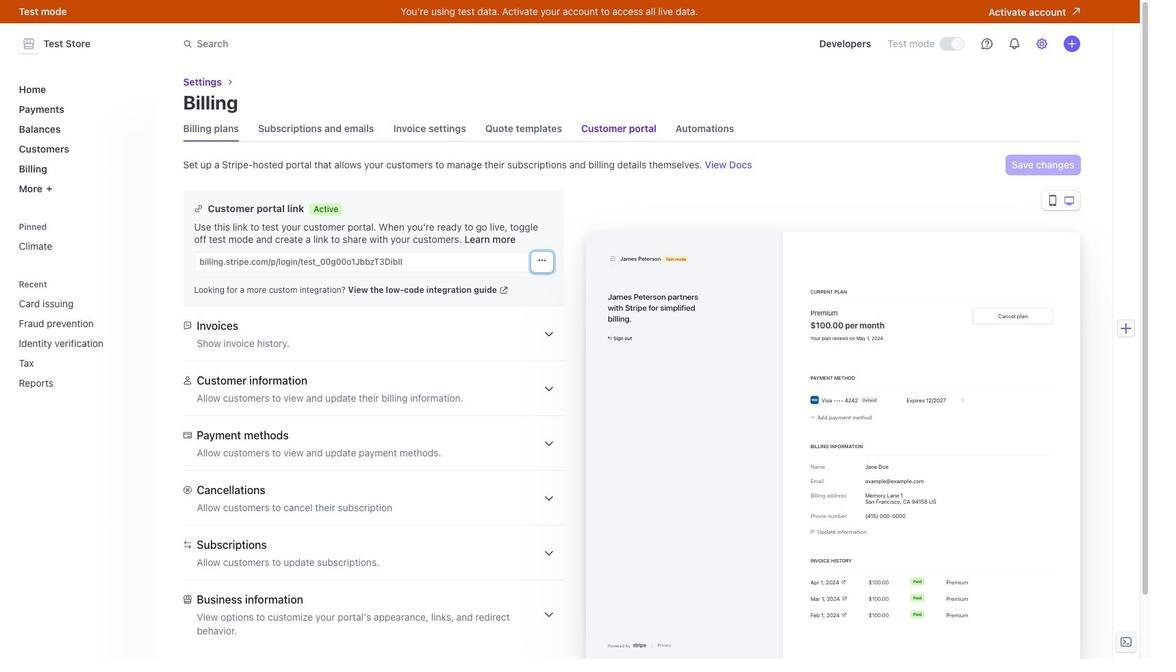 Task type: describe. For each thing, give the bounding box(es) containing it.
1 recent element from the top
[[13, 275, 148, 394]]

Search text field
[[175, 31, 561, 56]]

Test mode checkbox
[[940, 38, 963, 50]]

settings image
[[1036, 38, 1047, 49]]

svg image
[[538, 256, 546, 265]]

core navigation links element
[[13, 78, 148, 200]]



Task type: locate. For each thing, give the bounding box(es) containing it.
notifications image
[[1009, 38, 1020, 49]]

help image
[[981, 38, 992, 49]]

None search field
[[175, 31, 561, 56]]

tab list
[[183, 116, 1080, 142]]

pinned element
[[13, 217, 148, 257]]

2 recent element from the top
[[13, 292, 148, 394]]

clear history image
[[134, 280, 142, 289]]

recent element
[[13, 275, 148, 394], [13, 292, 148, 394]]

stripe image
[[633, 643, 646, 649]]

edit pins image
[[134, 223, 142, 231]]



Task type: vqa. For each thing, say whether or not it's contained in the screenshot.
the leftmost '10/11/2023'
no



